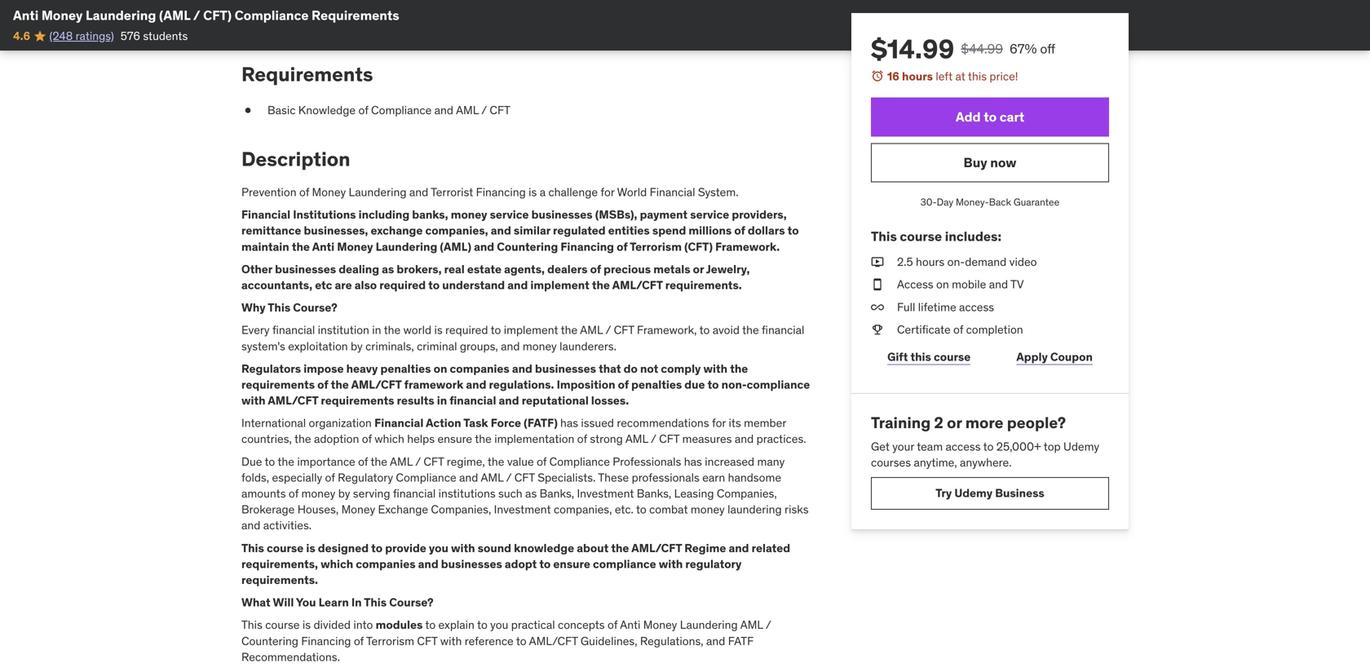 Task type: vqa. For each thing, say whether or not it's contained in the screenshot.
left 4
no



Task type: describe. For each thing, give the bounding box(es) containing it.
is left a
[[529, 185, 537, 199]]

remittance
[[241, 223, 301, 238]]

institutions
[[438, 486, 496, 501]]

more
[[965, 413, 1004, 432]]

course up 2.5
[[900, 228, 942, 245]]

has inside due to the importance of the aml / cft regime, the value of compliance professionals has increased many folds, especially of regulatory compliance and aml / cft specialists. these professionals earn handsome amounts of money by serving financial institutions such as banks, investment banks, leasing companies, brokerage houses, money exchange companies, investment companies, etc. to combat money laundering risks and activities. this course is designed to provide you with sound knowledge about the aml/cft regime and related requirements, which companies and businesses adopt to ensure compliance with regulatory requirements. what will you learn in this course?
[[684, 454, 702, 469]]

spend
[[652, 223, 686, 238]]

anti inside "prevention of money laundering and terrorist financing is a challenge for world financial system. financial institutions including banks, money service businesses (msbs), payment service providers, remittance businesses, exchange companies, and similar regulated entities spend millions of dollars to maintain the anti money laundering (aml) and countering financing of terrorism (cft) framework. other businesses dealing as brokers, real estate agents, dealers of precious metals or jewelry, accountants, etc are also required to understand and implement the aml/cft requirements. why this course? every financial institution in the world is required to implement the aml / cft framework, to avoid the financial system's exploitation by criminals, criminal groups, and money launderers. regulators impose heavy penalties on companies and businesses that do not comply with the requirements of the aml/cft framework and regulations. imposition of penalties due to non-compliance with aml/cft requirements results in financial and reputational losses."
[[312, 239, 334, 254]]

1 vertical spatial requirements
[[321, 393, 394, 408]]

16 hours left at this price!
[[887, 69, 1018, 84]]

countering inside "prevention of money laundering and terrorist financing is a challenge for world financial system. financial institutions including banks, money service businesses (msbs), payment service providers, remittance businesses, exchange companies, and similar regulated entities spend millions of dollars to maintain the anti money laundering (aml) and countering financing of terrorism (cft) framework. other businesses dealing as brokers, real estate agents, dealers of precious metals or jewelry, accountants, etc are also required to understand and implement the aml/cft requirements. why this course? every financial institution in the world is required to implement the aml / cft framework, to avoid the financial system's exploitation by criminals, criminal groups, and money launderers. regulators impose heavy penalties on companies and businesses that do not comply with the requirements of the aml/cft framework and regulations. imposition of penalties due to non-compliance with aml/cft requirements results in financial and reputational losses."
[[497, 239, 558, 254]]

of up institutions
[[299, 185, 309, 199]]

2 horizontal spatial financing
[[561, 239, 614, 254]]

companies, inside due to the importance of the aml / cft regime, the value of compliance professionals has increased many folds, especially of regulatory compliance and aml / cft specialists. these professionals earn handsome amounts of money by serving financial institutions such as banks, investment banks, leasing companies, brokerage houses, money exchange companies, investment companies, etc. to combat money laundering risks and activities. this course is designed to provide you with sound knowledge about the aml/cft regime and related requirements, which companies and businesses adopt to ensure compliance with regulatory requirements. what will you learn in this course?
[[554, 502, 612, 517]]

certificate
[[897, 322, 951, 337]]

the right about
[[611, 541, 629, 555]]

add to cart
[[956, 108, 1024, 125]]

to explain to you practical concepts of anti money laundering aml / countering financing of terrorism cft with reference to aml/cft guidelines, regulations, and fatf recommendations.
[[241, 618, 771, 664]]

businesses up the etc
[[275, 262, 336, 276]]

regulations,
[[640, 633, 704, 648]]

0 vertical spatial implement
[[530, 278, 589, 292]]

of down issued
[[577, 432, 587, 446]]

course? inside due to the importance of the aml / cft regime, the value of compliance professionals has increased many folds, especially of regulatory compliance and aml / cft specialists. these professionals earn handsome amounts of money by serving financial institutions such as banks, investment banks, leasing companies, brokerage houses, money exchange companies, investment companies, etc. to combat money laundering risks and activities. this course is designed to provide you with sound knowledge about the aml/cft regime and related requirements, which companies and businesses adopt to ensure compliance with regulatory requirements. what will you learn in this course?
[[389, 595, 434, 610]]

completion
[[966, 322, 1023, 337]]

payment
[[640, 207, 688, 222]]

apply coupon
[[1017, 350, 1093, 364]]

lifetime
[[918, 300, 956, 314]]

compliance up specialists.
[[549, 454, 610, 469]]

the down task
[[475, 432, 492, 446]]

institution
[[318, 323, 369, 337]]

gift this course
[[887, 350, 971, 364]]

(aml
[[159, 7, 190, 24]]

is up the criminal
[[434, 323, 443, 337]]

financial right avoid
[[762, 323, 804, 337]]

of down especially
[[289, 486, 299, 501]]

laundering inside 'to explain to you practical concepts of anti money laundering aml / countering financing of terrorism cft with reference to aml/cft guidelines, regulations, and fatf recommendations.'
[[680, 618, 738, 632]]

heavy
[[346, 361, 378, 376]]

financial up task
[[450, 393, 496, 408]]

of up regulatory on the left of the page
[[358, 454, 368, 469]]

accountants,
[[241, 278, 312, 292]]

companies inside due to the importance of the aml / cft regime, the value of compliance professionals has increased many folds, especially of regulatory compliance and aml / cft specialists. these professionals earn handsome amounts of money by serving financial institutions such as banks, investment banks, leasing companies, brokerage houses, money exchange companies, investment companies, etc. to combat money laundering risks and activities. this course is designed to provide you with sound knowledge about the aml/cft regime and related requirements, which companies and businesses adopt to ensure compliance with regulatory requirements. what will you learn in this course?
[[356, 557, 416, 571]]

0 horizontal spatial required
[[379, 278, 426, 292]]

exploitation
[[288, 339, 348, 353]]

task
[[463, 416, 488, 430]]

risks
[[785, 502, 809, 517]]

this course includes:
[[871, 228, 1001, 245]]

1 vertical spatial this
[[911, 350, 931, 364]]

alarm image
[[871, 69, 884, 82]]

comply
[[661, 361, 701, 376]]

the up non-
[[730, 361, 748, 376]]

which inside has issued recommendations for its member countries, the adoption of which helps ensure the implementation of strong aml / cft measures and practices.
[[375, 432, 404, 446]]

1 horizontal spatial financial
[[374, 416, 424, 430]]

exchange
[[378, 502, 428, 517]]

(cft)
[[684, 239, 713, 254]]

of right knowledge
[[358, 103, 368, 118]]

gift this course link
[[871, 341, 987, 373]]

2
[[934, 413, 943, 432]]

top
[[1044, 439, 1061, 454]]

international organization financial action task force (fatf)
[[241, 416, 560, 430]]

what
[[241, 595, 270, 610]]

aml inside "prevention of money laundering and terrorist financing is a challenge for world financial system. financial institutions including banks, money service businesses (msbs), payment service providers, remittance businesses, exchange companies, and similar regulated entities spend millions of dollars to maintain the anti money laundering (aml) and countering financing of terrorism (cft) framework. other businesses dealing as brokers, real estate agents, dealers of precious metals or jewelry, accountants, etc are also required to understand and implement the aml/cft requirements. why this course? every financial institution in the world is required to implement the aml / cft framework, to avoid the financial system's exploitation by criminals, criminal groups, and money launderers. regulators impose heavy penalties on companies and businesses that do not comply with the requirements of the aml/cft framework and regulations. imposition of penalties due to non-compliance with aml/cft requirements results in financial and reputational losses."
[[580, 323, 603, 337]]

money up regulations. at the left bottom of page
[[523, 339, 557, 353]]

you inside 'to explain to you practical concepts of anti money laundering aml / countering financing of terrorism cft with reference to aml/cft guidelines, regulations, and fatf recommendations.'
[[490, 618, 508, 632]]

aml/cft inside due to the importance of the aml / cft regime, the value of compliance professionals has increased many folds, especially of regulatory compliance and aml / cft specialists. these professionals earn handsome amounts of money by serving financial institutions such as banks, investment banks, leasing companies, brokerage houses, money exchange companies, investment companies, etc. to combat money laundering risks and activities. this course is designed to provide you with sound knowledge about the aml/cft regime and related requirements, which companies and businesses adopt to ensure compliance with regulatory requirements. what will you learn in this course?
[[631, 541, 682, 555]]

full
[[897, 300, 915, 314]]

udemy inside try udemy business link
[[955, 486, 993, 500]]

are
[[335, 278, 352, 292]]

houses,
[[297, 502, 339, 517]]

compliance inside "prevention of money laundering and terrorist financing is a challenge for world financial system. financial institutions including banks, money service businesses (msbs), payment service providers, remittance businesses, exchange companies, and similar regulated entities spend millions of dollars to maintain the anti money laundering (aml) and countering financing of terrorism (cft) framework. other businesses dealing as brokers, real estate agents, dealers of precious metals or jewelry, accountants, etc are also required to understand and implement the aml/cft requirements. why this course? every financial institution in the world is required to implement the aml / cft framework, to avoid the financial system's exploitation by criminals, criminal groups, and money launderers. regulators impose heavy penalties on companies and businesses that do not comply with the requirements of the aml/cft framework and regulations. imposition of penalties due to non-compliance with aml/cft requirements results in financial and reputational losses."
[[747, 377, 810, 392]]

prevention
[[241, 185, 297, 199]]

practices.
[[757, 432, 806, 446]]

laundering
[[728, 502, 782, 517]]

agents,
[[504, 262, 545, 276]]

modules
[[376, 618, 423, 632]]

brokers,
[[397, 262, 442, 276]]

xsmall image for 2.5
[[871, 254, 884, 270]]

16
[[887, 69, 899, 84]]

due
[[241, 454, 262, 469]]

dollars
[[748, 223, 785, 238]]

brokerage
[[241, 502, 295, 517]]

as inside due to the importance of the aml / cft regime, the value of compliance professionals has increased many folds, especially of regulatory compliance and aml / cft specialists. these professionals earn handsome amounts of money by serving financial institutions such as banks, investment banks, leasing companies, brokerage houses, money exchange companies, investment companies, etc. to combat money laundering risks and activities. this course is designed to provide you with sound knowledge about the aml/cft regime and related requirements, which companies and businesses adopt to ensure compliance with regulatory requirements. what will you learn in this course?
[[525, 486, 537, 501]]

professionals
[[613, 454, 681, 469]]

money inside 'to explain to you practical concepts of anti money laundering aml / countering financing of terrorism cft with reference to aml/cft guidelines, regulations, and fatf recommendations.'
[[643, 618, 677, 632]]

the right avoid
[[742, 323, 759, 337]]

0 vertical spatial requirements
[[241, 377, 315, 392]]

framework,
[[637, 323, 697, 337]]

by inside due to the importance of the aml / cft regime, the value of compliance professionals has increased many folds, especially of regulatory compliance and aml / cft specialists. these professionals earn handsome amounts of money by serving financial institutions such as banks, investment banks, leasing companies, brokerage houses, money exchange companies, investment companies, etc. to combat money laundering risks and activities. this course is designed to provide you with sound knowledge about the aml/cft regime and related requirements, which companies and businesses adopt to ensure compliance with regulatory requirements. what will you learn in this course?
[[338, 486, 350, 501]]

of down entities
[[617, 239, 628, 254]]

real
[[444, 262, 465, 276]]

financing inside 'to explain to you practical concepts of anti money laundering aml / countering financing of terrorism cft with reference to aml/cft guidelines, regulations, and fatf recommendations.'
[[301, 633, 351, 648]]

money up the 'houses,'
[[301, 486, 335, 501]]

laundering up including
[[349, 185, 407, 199]]

tv
[[1010, 277, 1024, 292]]

money up (248
[[41, 7, 83, 24]]

money up dealing
[[337, 239, 373, 254]]

dealers
[[547, 262, 588, 276]]

anti inside 'to explain to you practical concepts of anti money laundering aml / countering financing of terrorism cft with reference to aml/cft guidelines, regulations, and fatf recommendations.'
[[620, 618, 641, 632]]

aml/cft down precious
[[612, 278, 663, 292]]

try udemy business link
[[871, 477, 1109, 510]]

buy
[[964, 154, 987, 171]]

laundering down exchange at the top
[[376, 239, 437, 254]]

access inside training 2 or more people? get your team access to 25,000+ top udemy courses anytime, anywhere.
[[946, 439, 981, 454]]

force
[[491, 416, 521, 430]]

the down precious
[[592, 278, 610, 292]]

terrorism inside "prevention of money laundering and terrorist financing is a challenge for world financial system. financial institutions including banks, money service businesses (msbs), payment service providers, remittance businesses, exchange companies, and similar regulated entities spend millions of dollars to maintain the anti money laundering (aml) and countering financing of terrorism (cft) framework. other businesses dealing as brokers, real estate agents, dealers of precious metals or jewelry, accountants, etc are also required to understand and implement the aml/cft requirements. why this course? every financial institution in the world is required to implement the aml / cft framework, to avoid the financial system's exploitation by criminals, criminal groups, and money launderers. regulators impose heavy penalties on companies and businesses that do not comply with the requirements of the aml/cft framework and regulations. imposition of penalties due to non-compliance with aml/cft requirements results in financial and reputational losses."
[[630, 239, 682, 254]]

financial up exploitation
[[272, 323, 315, 337]]

/ inside has issued recommendations for its member countries, the adoption of which helps ensure the implementation of strong aml / cft measures and practices.
[[651, 432, 656, 446]]

includes:
[[945, 228, 1001, 245]]

importance
[[297, 454, 355, 469]]

money inside due to the importance of the aml / cft regime, the value of compliance professionals has increased many folds, especially of regulatory compliance and aml / cft specialists. these professionals earn handsome amounts of money by serving financial institutions such as banks, investment banks, leasing companies, brokerage houses, money exchange companies, investment companies, etc. to combat money laundering risks and activities. this course is designed to provide you with sound knowledge about the aml/cft regime and related requirements, which companies and businesses adopt to ensure compliance with regulatory requirements. what will you learn in this course?
[[341, 502, 375, 517]]

regime,
[[447, 454, 485, 469]]

as inside "prevention of money laundering and terrorist financing is a challenge for world financial system. financial institutions including banks, money service businesses (msbs), payment service providers, remittance businesses, exchange companies, and similar regulated entities spend millions of dollars to maintain the anti money laundering (aml) and countering financing of terrorism (cft) framework. other businesses dealing as brokers, real estate agents, dealers of precious metals or jewelry, accountants, etc are also required to understand and implement the aml/cft requirements. why this course? every financial institution in the world is required to implement the aml / cft framework, to avoid the financial system's exploitation by criminals, criminal groups, and money launderers. regulators impose heavy penalties on companies and businesses that do not comply with the requirements of the aml/cft framework and regulations. imposition of penalties due to non-compliance with aml/cft requirements results in financial and reputational losses."
[[382, 262, 394, 276]]

leasing
[[674, 486, 714, 501]]

adoption
[[314, 432, 359, 446]]

1 vertical spatial implement
[[504, 323, 558, 337]]

etc.
[[615, 502, 634, 517]]

activities.
[[263, 518, 312, 533]]

1 vertical spatial penalties
[[631, 377, 682, 392]]

of right the dealers
[[590, 262, 601, 276]]

regulatory
[[685, 557, 742, 571]]

2 horizontal spatial financial
[[650, 185, 695, 199]]

adopt
[[505, 557, 537, 571]]

folds,
[[241, 470, 269, 485]]

money down terrorist
[[451, 207, 487, 222]]

avoid
[[713, 323, 740, 337]]

of up guidelines,
[[608, 618, 618, 632]]

576
[[121, 28, 140, 43]]

regulators
[[241, 361, 301, 376]]

handsome
[[728, 470, 781, 485]]

udemy inside training 2 or more people? get your team access to 25,000+ top udemy courses anytime, anywhere.
[[1064, 439, 1099, 454]]

to inside add to cart button
[[984, 108, 997, 125]]

imposition
[[557, 377, 615, 392]]

the up importance
[[294, 432, 311, 446]]

of right adoption
[[362, 432, 372, 446]]

0 vertical spatial penalties
[[380, 361, 431, 376]]

including
[[359, 207, 410, 222]]

recommendations.
[[241, 649, 340, 664]]

has inside has issued recommendations for its member countries, the adoption of which helps ensure the implementation of strong aml / cft measures and practices.
[[560, 416, 578, 430]]

aml/cft up international
[[268, 393, 318, 408]]

aml inside 'to explain to you practical concepts of anti money laundering aml / countering financing of terrorism cft with reference to aml/cft guidelines, regulations, and fatf recommendations.'
[[740, 618, 763, 632]]

/ inside 'to explain to you practical concepts of anti money laundering aml / countering financing of terrorism cft with reference to aml/cft guidelines, regulations, and fatf recommendations.'
[[766, 618, 771, 632]]

will
[[273, 595, 294, 610]]

requirements. inside due to the importance of the aml / cft regime, the value of compliance professionals has increased many folds, especially of regulatory compliance and aml / cft specialists. these professionals earn handsome amounts of money by serving financial institutions such as banks, investment banks, leasing companies, brokerage houses, money exchange companies, investment companies, etc. to combat money laundering risks and activities. this course is designed to provide you with sound knowledge about the aml/cft regime and related requirements, which companies and businesses adopt to ensure compliance with regulatory requirements. what will you learn in this course?
[[241, 572, 318, 587]]

hours for 2.5
[[916, 255, 945, 269]]

business
[[995, 486, 1045, 500]]

of down impose
[[317, 377, 328, 392]]

compliance right cft)
[[235, 7, 309, 24]]

the up regulatory on the left of the page
[[371, 454, 387, 469]]

amounts
[[241, 486, 286, 501]]

0 vertical spatial xsmall image
[[262, 0, 275, 13]]

such
[[498, 486, 523, 501]]

earn
[[702, 470, 725, 485]]

about
[[577, 541, 609, 555]]

of down importance
[[325, 470, 335, 485]]

businesses up the imposition
[[535, 361, 596, 376]]

is down you
[[302, 618, 311, 632]]

(msbs),
[[595, 207, 637, 222]]

to inside training 2 or more people? get your team access to 25,000+ top udemy courses anytime, anywhere.
[[983, 439, 994, 454]]

add to cart button
[[871, 98, 1109, 137]]

cft inside "prevention of money laundering and terrorist financing is a challenge for world financial system. financial institutions including banks, money service businesses (msbs), payment service providers, remittance businesses, exchange companies, and similar regulated entities spend millions of dollars to maintain the anti money laundering (aml) and countering financing of terrorism (cft) framework. other businesses dealing as brokers, real estate agents, dealers of precious metals or jewelry, accountants, etc are also required to understand and implement the aml/cft requirements. why this course? every financial institution in the world is required to implement the aml / cft framework, to avoid the financial system's exploitation by criminals, criminal groups, and money launderers. regulators impose heavy penalties on companies and businesses that do not comply with the requirements of the aml/cft framework and regulations. imposition of penalties due to non-compliance with aml/cft requirements results in financial and reputational losses."
[[614, 323, 634, 337]]

you inside due to the importance of the aml / cft regime, the value of compliance professionals has increased many folds, especially of regulatory compliance and aml / cft specialists. these professionals earn handsome amounts of money by serving financial institutions such as banks, investment banks, leasing companies, brokerage houses, money exchange companies, investment companies, etc. to combat money laundering risks and activities. this course is designed to provide you with sound knowledge about the aml/cft regime and related requirements, which companies and businesses adopt to ensure compliance with regulatory requirements. what will you learn in this course?
[[429, 541, 448, 555]]

businesses up regulated
[[531, 207, 593, 222]]

requirements,
[[241, 557, 318, 571]]

cft inside has issued recommendations for its member countries, the adoption of which helps ensure the implementation of strong aml / cft measures and practices.
[[659, 432, 680, 446]]

with up non-
[[703, 361, 728, 376]]

that
[[599, 361, 621, 376]]

the up 'criminals,'
[[384, 323, 401, 337]]

money down leasing
[[691, 502, 725, 517]]

0 vertical spatial anti
[[13, 7, 39, 24]]

4.6
[[13, 28, 30, 43]]

0 vertical spatial companies,
[[717, 486, 777, 501]]

course down certificate of completion
[[934, 350, 971, 364]]

0 vertical spatial access
[[959, 300, 994, 314]]

the left value at bottom left
[[488, 454, 504, 469]]

banks,
[[412, 207, 448, 222]]

estate
[[467, 262, 502, 276]]

reference
[[465, 633, 514, 648]]

concepts
[[558, 618, 605, 632]]

of down into
[[354, 633, 364, 648]]



Task type: locate. For each thing, give the bounding box(es) containing it.
add
[[956, 108, 981, 125]]

regulated
[[553, 223, 606, 238]]

for inside has issued recommendations for its member countries, the adoption of which helps ensure the implementation of strong aml / cft measures and practices.
[[712, 416, 726, 430]]

with up international
[[241, 393, 266, 408]]

for left its
[[712, 416, 726, 430]]

1 horizontal spatial required
[[445, 323, 488, 337]]

off
[[1040, 40, 1055, 57]]

knowledge
[[514, 541, 574, 555]]

1 horizontal spatial this
[[968, 69, 987, 84]]

money
[[41, 7, 83, 24], [312, 185, 346, 199], [337, 239, 373, 254], [341, 502, 375, 517], [643, 618, 677, 632]]

on up the full lifetime access
[[936, 277, 949, 292]]

0 horizontal spatial which
[[321, 557, 353, 571]]

on inside "prevention of money laundering and terrorist financing is a challenge for world financial system. financial institutions including banks, money service businesses (msbs), payment service providers, remittance businesses, exchange companies, and similar regulated entities spend millions of dollars to maintain the anti money laundering (aml) and countering financing of terrorism (cft) framework. other businesses dealing as brokers, real estate agents, dealers of precious metals or jewelry, accountants, etc are also required to understand and implement the aml/cft requirements. why this course? every financial institution in the world is required to implement the aml / cft framework, to avoid the financial system's exploitation by criminals, criminal groups, and money launderers. regulators impose heavy penalties on companies and businesses that do not comply with the requirements of the aml/cft framework and regulations. imposition of penalties due to non-compliance with aml/cft requirements results in financial and reputational losses."
[[434, 361, 447, 376]]

compliance right knowledge
[[371, 103, 432, 118]]

2 vertical spatial financial
[[374, 416, 424, 430]]

aml/cft down 'practical'
[[529, 633, 578, 648]]

which down designed
[[321, 557, 353, 571]]

is inside due to the importance of the aml / cft regime, the value of compliance professionals has increased many folds, especially of regulatory compliance and aml / cft specialists. these professionals earn handsome amounts of money by serving financial institutions such as banks, investment banks, leasing companies, brokerage houses, money exchange companies, investment companies, etc. to combat money laundering risks and activities. this course is designed to provide you with sound knowledge about the aml/cft regime and related requirements, which companies and businesses adopt to ensure compliance with regulatory requirements. what will you learn in this course?
[[306, 541, 315, 555]]

access up "anywhere."
[[946, 439, 981, 454]]

these
[[598, 470, 629, 485]]

0 vertical spatial requirements
[[312, 7, 399, 24]]

compliance
[[747, 377, 810, 392], [593, 557, 656, 571]]

description
[[241, 147, 350, 171]]

of down do
[[618, 377, 629, 392]]

serving
[[353, 486, 390, 501]]

financial up exchange
[[393, 486, 436, 501]]

1 horizontal spatial for
[[712, 416, 726, 430]]

day
[[937, 196, 953, 208]]

jewelry,
[[706, 262, 750, 276]]

0 horizontal spatial you
[[429, 541, 448, 555]]

a
[[540, 185, 546, 199]]

launderers.
[[560, 339, 617, 353]]

by inside "prevention of money laundering and terrorist financing is a challenge for world financial system. financial institutions including banks, money service businesses (msbs), payment service providers, remittance businesses, exchange companies, and similar regulated entities spend millions of dollars to maintain the anti money laundering (aml) and countering financing of terrorism (cft) framework. other businesses dealing as brokers, real estate agents, dealers of precious metals or jewelry, accountants, etc are also required to understand and implement the aml/cft requirements. why this course? every financial institution in the world is required to implement the aml / cft framework, to avoid the financial system's exploitation by criminals, criminal groups, and money launderers. regulators impose heavy penalties on companies and businesses that do not comply with the requirements of the aml/cft framework and regulations. imposition of penalties due to non-compliance with aml/cft requirements results in financial and reputational losses."
[[351, 339, 363, 353]]

0 horizontal spatial has
[[560, 416, 578, 430]]

companies,
[[425, 223, 488, 238], [554, 502, 612, 517]]

0 vertical spatial companies
[[450, 361, 510, 376]]

2 banks, from the left
[[637, 486, 671, 501]]

with down explain
[[440, 633, 462, 648]]

with left sound
[[451, 541, 475, 555]]

related
[[752, 541, 790, 555]]

1 horizontal spatial has
[[684, 454, 702, 469]]

price!
[[990, 69, 1018, 84]]

0 horizontal spatial companies,
[[425, 223, 488, 238]]

udemy right try
[[955, 486, 993, 500]]

combat
[[649, 502, 688, 517]]

1 vertical spatial ensure
[[553, 557, 590, 571]]

service up millions on the top
[[690, 207, 729, 222]]

money up institutions
[[312, 185, 346, 199]]

1 horizontal spatial course?
[[389, 595, 434, 610]]

0 horizontal spatial financial
[[241, 207, 290, 222]]

compliance
[[235, 7, 309, 24], [371, 103, 432, 118], [549, 454, 610, 469], [396, 470, 456, 485]]

course? up modules
[[389, 595, 434, 610]]

1 vertical spatial in
[[437, 393, 447, 408]]

30-
[[921, 196, 937, 208]]

implement down the dealers
[[530, 278, 589, 292]]

try udemy business
[[936, 486, 1045, 500]]

regime
[[684, 541, 726, 555]]

countering inside 'to explain to you practical concepts of anti money laundering aml / countering financing of terrorism cft with reference to aml/cft guidelines, regulations, and fatf recommendations.'
[[241, 633, 298, 648]]

aml/cft down combat
[[631, 541, 682, 555]]

aml/cft inside 'to explain to you practical concepts of anti money laundering aml / countering financing of terrorism cft with reference to aml/cft guidelines, regulations, and fatf recommendations.'
[[529, 633, 578, 648]]

fatf
[[728, 633, 754, 648]]

0 vertical spatial this
[[968, 69, 987, 84]]

the
[[292, 239, 310, 254], [592, 278, 610, 292], [384, 323, 401, 337], [561, 323, 578, 337], [742, 323, 759, 337], [730, 361, 748, 376], [331, 377, 349, 392], [294, 432, 311, 446], [475, 432, 492, 446], [278, 454, 294, 469], [371, 454, 387, 469], [488, 454, 504, 469], [611, 541, 629, 555]]

countering up recommendations.
[[241, 633, 298, 648]]

training 2 or more people? get your team access to 25,000+ top udemy courses anytime, anywhere.
[[871, 413, 1099, 470]]

has down measures
[[684, 454, 702, 469]]

0 vertical spatial requirements.
[[665, 278, 742, 292]]

banks,
[[540, 486, 574, 501], [637, 486, 671, 501]]

and
[[434, 103, 453, 118], [409, 185, 428, 199], [491, 223, 511, 238], [474, 239, 494, 254], [989, 277, 1008, 292], [507, 278, 528, 292], [501, 339, 520, 353], [512, 361, 532, 376], [466, 377, 486, 392], [499, 393, 519, 408], [735, 432, 754, 446], [459, 470, 478, 485], [241, 518, 260, 533], [729, 541, 749, 555], [418, 557, 439, 571], [706, 633, 725, 648]]

by down institution
[[351, 339, 363, 353]]

courses
[[871, 455, 911, 470]]

0 horizontal spatial xsmall image
[[262, 0, 275, 13]]

576 students
[[121, 28, 188, 43]]

67%
[[1010, 40, 1037, 57]]

1 vertical spatial hours
[[916, 255, 945, 269]]

countering
[[497, 239, 558, 254], [241, 633, 298, 648]]

entities
[[608, 223, 650, 238]]

buy now
[[964, 154, 1017, 171]]

sound
[[478, 541, 511, 555]]

required
[[379, 278, 426, 292], [445, 323, 488, 337]]

0 horizontal spatial requirements.
[[241, 572, 318, 587]]

aml/cft down heavy
[[351, 377, 402, 392]]

left
[[936, 69, 953, 84]]

requirements. down jewelry,
[[665, 278, 742, 292]]

1 horizontal spatial compliance
[[747, 377, 810, 392]]

businesses inside due to the importance of the aml / cft regime, the value of compliance professionals has increased many folds, especially of regulatory compliance and aml / cft specialists. these professionals earn handsome amounts of money by serving financial institutions such as banks, investment banks, leasing companies, brokerage houses, money exchange companies, investment companies, etc. to combat money laundering risks and activities. this course is designed to provide you with sound knowledge about the aml/cft regime and related requirements, which companies and businesses adopt to ensure compliance with regulatory requirements. what will you learn in this course?
[[441, 557, 502, 571]]

requirements. down requirements, on the bottom left
[[241, 572, 318, 587]]

0 vertical spatial has
[[560, 416, 578, 430]]

0 vertical spatial countering
[[497, 239, 558, 254]]

1 horizontal spatial countering
[[497, 239, 558, 254]]

terrorism inside 'to explain to you practical concepts of anti money laundering aml / countering financing of terrorism cft with reference to aml/cft guidelines, regulations, and fatf recommendations.'
[[366, 633, 414, 648]]

banks, down professionals
[[637, 486, 671, 501]]

service up similar
[[490, 207, 529, 222]]

1 horizontal spatial financing
[[476, 185, 526, 199]]

hours for 16
[[902, 69, 933, 84]]

1 vertical spatial countering
[[241, 633, 298, 648]]

companies down groups, on the left of the page
[[450, 361, 510, 376]]

compliance up member
[[747, 377, 810, 392]]

companies, down institutions
[[431, 502, 491, 517]]

or right 2
[[947, 413, 962, 432]]

1 vertical spatial or
[[947, 413, 962, 432]]

1 horizontal spatial requirements
[[321, 393, 394, 408]]

0 vertical spatial compliance
[[747, 377, 810, 392]]

1 horizontal spatial udemy
[[1064, 439, 1099, 454]]

by down regulatory on the left of the page
[[338, 486, 350, 501]]

1 vertical spatial on
[[434, 361, 447, 376]]

access down mobile
[[959, 300, 994, 314]]

1 vertical spatial for
[[712, 416, 726, 430]]

0 horizontal spatial companies
[[356, 557, 416, 571]]

0 horizontal spatial or
[[693, 262, 704, 276]]

0 horizontal spatial as
[[382, 262, 394, 276]]

0 vertical spatial investment
[[577, 486, 634, 501]]

1 vertical spatial as
[[525, 486, 537, 501]]

0 vertical spatial udemy
[[1064, 439, 1099, 454]]

0 horizontal spatial service
[[490, 207, 529, 222]]

1 vertical spatial anti
[[312, 239, 334, 254]]

investment down such
[[494, 502, 551, 517]]

of down the full lifetime access
[[953, 322, 963, 337]]

2 vertical spatial financing
[[301, 633, 351, 648]]

0 horizontal spatial udemy
[[955, 486, 993, 500]]

25,000+
[[996, 439, 1041, 454]]

0 horizontal spatial compliance
[[593, 557, 656, 571]]

1 horizontal spatial companies,
[[717, 486, 777, 501]]

and inside has issued recommendations for its member countries, the adoption of which helps ensure the implementation of strong aml / cft measures and practices.
[[735, 432, 754, 446]]

penalties down 'criminals,'
[[380, 361, 431, 376]]

0 horizontal spatial anti
[[13, 7, 39, 24]]

ensure down action at the bottom of page
[[437, 432, 472, 446]]

1 horizontal spatial penalties
[[631, 377, 682, 392]]

requirements down regulators
[[241, 377, 315, 392]]

you right the provide
[[429, 541, 448, 555]]

to
[[984, 108, 997, 125], [788, 223, 799, 238], [428, 278, 440, 292], [491, 323, 501, 337], [699, 323, 710, 337], [708, 377, 719, 392], [983, 439, 994, 454], [265, 454, 275, 469], [636, 502, 647, 517], [371, 541, 383, 555], [539, 557, 551, 571], [425, 618, 436, 632], [477, 618, 488, 632], [516, 633, 527, 648]]

this right at
[[968, 69, 987, 84]]

1 vertical spatial required
[[445, 323, 488, 337]]

1 horizontal spatial on
[[936, 277, 949, 292]]

groups,
[[460, 339, 498, 353]]

course? down the etc
[[293, 300, 337, 315]]

0 horizontal spatial requirements
[[241, 377, 315, 392]]

access on mobile and tv
[[897, 277, 1024, 292]]

requirements. inside "prevention of money laundering and terrorist financing is a challenge for world financial system. financial institutions including banks, money service businesses (msbs), payment service providers, remittance businesses, exchange companies, and similar regulated entities spend millions of dollars to maintain the anti money laundering (aml) and countering financing of terrorism (cft) framework. other businesses dealing as brokers, real estate agents, dealers of precious metals or jewelry, accountants, etc are also required to understand and implement the aml/cft requirements. why this course? every financial institution in the world is required to implement the aml / cft framework, to avoid the financial system's exploitation by criminals, criminal groups, and money launderers. regulators impose heavy penalties on companies and businesses that do not comply with the requirements of the aml/cft framework and regulations. imposition of penalties due to non-compliance with aml/cft requirements results in financial and reputational losses."
[[665, 278, 742, 292]]

1 vertical spatial requirements.
[[241, 572, 318, 587]]

0 horizontal spatial banks,
[[540, 486, 574, 501]]

team
[[917, 439, 943, 454]]

terrorism down modules
[[366, 633, 414, 648]]

with left regulatory
[[659, 557, 683, 571]]

exchange
[[371, 223, 423, 238]]

compliance down helps
[[396, 470, 456, 485]]

this course is divided into modules
[[241, 618, 423, 632]]

1 vertical spatial has
[[684, 454, 702, 469]]

try
[[936, 486, 952, 500]]

millions
[[689, 223, 732, 238]]

access
[[897, 277, 934, 292]]

you up reference at the left bottom of the page
[[490, 618, 508, 632]]

1 vertical spatial udemy
[[955, 486, 993, 500]]

0 horizontal spatial investment
[[494, 502, 551, 517]]

1 vertical spatial companies,
[[554, 502, 612, 517]]

0 horizontal spatial on
[[434, 361, 447, 376]]

compliance down about
[[593, 557, 656, 571]]

implement up regulations. at the left bottom of page
[[504, 323, 558, 337]]

1 horizontal spatial banks,
[[637, 486, 671, 501]]

especially
[[272, 470, 322, 485]]

course inside due to the importance of the aml / cft regime, the value of compliance professionals has increased many folds, especially of regulatory compliance and aml / cft specialists. these professionals earn handsome amounts of money by serving financial institutions such as banks, investment banks, leasing companies, brokerage houses, money exchange companies, investment companies, etc. to combat money laundering risks and activities. this course is designed to provide you with sound knowledge about the aml/cft regime and related requirements, which companies and businesses adopt to ensure compliance with regulatory requirements. what will you learn in this course?
[[267, 541, 304, 555]]

required up groups, on the left of the page
[[445, 323, 488, 337]]

xsmall image for basic
[[241, 102, 254, 118]]

1 horizontal spatial anti
[[312, 239, 334, 254]]

0 horizontal spatial terrorism
[[366, 633, 414, 648]]

money down serving
[[341, 502, 375, 517]]

criminal
[[417, 339, 457, 353]]

0 vertical spatial course?
[[293, 300, 337, 315]]

$14.99 $44.99 67% off
[[871, 33, 1055, 65]]

course
[[900, 228, 942, 245], [934, 350, 971, 364], [267, 541, 304, 555], [265, 618, 300, 632]]

1 horizontal spatial requirements.
[[665, 278, 742, 292]]

the up especially
[[278, 454, 294, 469]]

course? inside "prevention of money laundering and terrorist financing is a challenge for world financial system. financial institutions including banks, money service businesses (msbs), payment service providers, remittance businesses, exchange companies, and similar regulated entities spend millions of dollars to maintain the anti money laundering (aml) and countering financing of terrorism (cft) framework. other businesses dealing as brokers, real estate agents, dealers of precious metals or jewelry, accountants, etc are also required to understand and implement the aml/cft requirements. why this course? every financial institution in the world is required to implement the aml / cft framework, to avoid the financial system's exploitation by criminals, criminal groups, and money launderers. regulators impose heavy penalties on companies and businesses that do not comply with the requirements of the aml/cft framework and regulations. imposition of penalties due to non-compliance with aml/cft requirements results in financial and reputational losses."
[[293, 300, 337, 315]]

1 horizontal spatial companies,
[[554, 502, 612, 517]]

system's
[[241, 339, 285, 353]]

countering down similar
[[497, 239, 558, 254]]

0 vertical spatial financing
[[476, 185, 526, 199]]

action
[[426, 416, 461, 430]]

financial up remittance
[[241, 207, 290, 222]]

0 vertical spatial or
[[693, 262, 704, 276]]

with inside 'to explain to you practical concepts of anti money laundering aml / countering financing of terrorism cft with reference to aml/cft guidelines, regulations, and fatf recommendations.'
[[440, 633, 462, 648]]

anti up guidelines,
[[620, 618, 641, 632]]

companies, down handsome
[[717, 486, 777, 501]]

which down international organization financial action task force (fatf)
[[375, 432, 404, 446]]

basic knowledge of compliance and aml / cft
[[268, 103, 510, 118]]

financing down regulated
[[561, 239, 614, 254]]

by
[[351, 339, 363, 353], [338, 486, 350, 501]]

1 banks, from the left
[[540, 486, 574, 501]]

companies
[[450, 361, 510, 376], [356, 557, 416, 571]]

ensure inside due to the importance of the aml / cft regime, the value of compliance professionals has increased many folds, especially of regulatory compliance and aml / cft specialists. these professionals earn handsome amounts of money by serving financial institutions such as banks, investment banks, leasing companies, brokerage houses, money exchange companies, investment companies, etc. to combat money laundering risks and activities. this course is designed to provide you with sound knowledge about the aml/cft regime and related requirements, which companies and businesses adopt to ensure compliance with regulatory requirements. what will you learn in this course?
[[553, 557, 590, 571]]

laundering up fatf
[[680, 618, 738, 632]]

system.
[[698, 185, 739, 199]]

1 horizontal spatial by
[[351, 339, 363, 353]]

xsmall image
[[262, 0, 275, 13], [871, 277, 884, 293]]

course down will
[[265, 618, 300, 632]]

issued
[[581, 416, 614, 430]]

laundering up the 576
[[86, 7, 156, 24]]

1 service from the left
[[490, 207, 529, 222]]

people?
[[1007, 413, 1066, 432]]

companies down the provide
[[356, 557, 416, 571]]

this inside "prevention of money laundering and terrorist financing is a challenge for world financial system. financial institutions including banks, money service businesses (msbs), payment service providers, remittance businesses, exchange companies, and similar regulated entities spend millions of dollars to maintain the anti money laundering (aml) and countering financing of terrorism (cft) framework. other businesses dealing as brokers, real estate agents, dealers of precious metals or jewelry, accountants, etc are also required to understand and implement the aml/cft requirements. why this course? every financial institution in the world is required to implement the aml / cft framework, to avoid the financial system's exploitation by criminals, criminal groups, and money launderers. regulators impose heavy penalties on companies and businesses that do not comply with the requirements of the aml/cft framework and regulations. imposition of penalties due to non-compliance with aml/cft requirements results in financial and reputational losses."
[[268, 300, 290, 315]]

back
[[989, 196, 1011, 208]]

compliance inside due to the importance of the aml / cft regime, the value of compliance professionals has increased many folds, especially of regulatory compliance and aml / cft specialists. these professionals earn handsome amounts of money by serving financial institutions such as banks, investment banks, leasing companies, brokerage houses, money exchange companies, investment companies, etc. to combat money laundering risks and activities. this course is designed to provide you with sound knowledge about the aml/cft regime and related requirements, which companies and businesses adopt to ensure compliance with regulatory requirements. what will you learn in this course?
[[593, 557, 656, 571]]

1 vertical spatial financial
[[241, 207, 290, 222]]

1 vertical spatial compliance
[[593, 557, 656, 571]]

which inside due to the importance of the aml / cft regime, the value of compliance professionals has increased many folds, especially of regulatory compliance and aml / cft specialists. these professionals earn handsome amounts of money by serving financial institutions such as banks, investment banks, leasing companies, brokerage houses, money exchange companies, investment companies, etc. to combat money laundering risks and activities. this course is designed to provide you with sound knowledge about the aml/cft regime and related requirements, which companies and businesses adopt to ensure compliance with regulatory requirements. what will you learn in this course?
[[321, 557, 353, 571]]

0 vertical spatial ensure
[[437, 432, 472, 446]]

organization
[[309, 416, 372, 430]]

udemy right top
[[1064, 439, 1099, 454]]

0 vertical spatial you
[[429, 541, 448, 555]]

ensure inside has issued recommendations for its member countries, the adoption of which helps ensure the implementation of strong aml / cft measures and practices.
[[437, 432, 472, 446]]

aml inside has issued recommendations for its member countries, the adoption of which helps ensure the implementation of strong aml / cft measures and practices.
[[625, 432, 648, 446]]

terrorism down spend
[[630, 239, 682, 254]]

the down remittance
[[292, 239, 310, 254]]

0 horizontal spatial companies,
[[431, 502, 491, 517]]

companies inside "prevention of money laundering and terrorist financing is a challenge for world financial system. financial institutions including banks, money service businesses (msbs), payment service providers, remittance businesses, exchange companies, and similar regulated entities spend millions of dollars to maintain the anti money laundering (aml) and countering financing of terrorism (cft) framework. other businesses dealing as brokers, real estate agents, dealers of precious metals or jewelry, accountants, etc are also required to understand and implement the aml/cft requirements. why this course? every financial institution in the world is required to implement the aml / cft framework, to avoid the financial system's exploitation by criminals, criminal groups, and money launderers. regulators impose heavy penalties on companies and businesses that do not comply with the requirements of the aml/cft framework and regulations. imposition of penalties due to non-compliance with aml/cft requirements results in financial and reputational losses."
[[450, 361, 510, 376]]

anytime,
[[914, 455, 957, 470]]

other
[[241, 262, 272, 276]]

now
[[990, 154, 1017, 171]]

or
[[693, 262, 704, 276], [947, 413, 962, 432]]

1 horizontal spatial investment
[[577, 486, 634, 501]]

investment down these
[[577, 486, 634, 501]]

money-
[[956, 196, 989, 208]]

1 vertical spatial investment
[[494, 502, 551, 517]]

for up (msbs),
[[601, 185, 615, 199]]

reputational
[[522, 393, 589, 408]]

or inside "prevention of money laundering and terrorist financing is a challenge for world financial system. financial institutions including banks, money service businesses (msbs), payment service providers, remittance businesses, exchange companies, and similar regulated entities spend millions of dollars to maintain the anti money laundering (aml) and countering financing of terrorism (cft) framework. other businesses dealing as brokers, real estate agents, dealers of precious metals or jewelry, accountants, etc are also required to understand and implement the aml/cft requirements. why this course? every financial institution in the world is required to implement the aml / cft framework, to avoid the financial system's exploitation by criminals, criminal groups, and money launderers. regulators impose heavy penalties on companies and businesses that do not comply with the requirements of the aml/cft framework and regulations. imposition of penalties due to non-compliance with aml/cft requirements results in financial and reputational losses."
[[693, 262, 704, 276]]

0 vertical spatial financial
[[650, 185, 695, 199]]

0 vertical spatial for
[[601, 185, 615, 199]]

cft
[[490, 103, 510, 118], [614, 323, 634, 337], [659, 432, 680, 446], [424, 454, 444, 469], [514, 470, 535, 485], [417, 633, 438, 648]]

financial inside due to the importance of the aml / cft regime, the value of compliance professionals has increased many folds, especially of regulatory compliance and aml / cft specialists. these professionals earn handsome amounts of money by serving financial institutions such as banks, investment banks, leasing companies, brokerage houses, money exchange companies, investment companies, etc. to combat money laundering risks and activities. this course is designed to provide you with sound knowledge about the aml/cft regime and related requirements, which companies and businesses adopt to ensure compliance with regulatory requirements. what will you learn in this course?
[[393, 486, 436, 501]]

0 vertical spatial hours
[[902, 69, 933, 84]]

xsmall image for full
[[871, 299, 884, 315]]

0 vertical spatial as
[[382, 262, 394, 276]]

2 horizontal spatial anti
[[620, 618, 641, 632]]

and inside 'to explain to you practical concepts of anti money laundering aml / countering financing of terrorism cft with reference to aml/cft guidelines, regulations, and fatf recommendations.'
[[706, 633, 725, 648]]

companies, inside "prevention of money laundering and terrorist financing is a challenge for world financial system. financial institutions including banks, money service businesses (msbs), payment service providers, remittance businesses, exchange companies, and similar regulated entities spend millions of dollars to maintain the anti money laundering (aml) and countering financing of terrorism (cft) framework. other businesses dealing as brokers, real estate agents, dealers of precious metals or jewelry, accountants, etc are also required to understand and implement the aml/cft requirements. why this course? every financial institution in the world is required to implement the aml / cft framework, to avoid the financial system's exploitation by criminals, criminal groups, and money launderers. regulators impose heavy penalties on companies and businesses that do not comply with the requirements of the aml/cft framework and regulations. imposition of penalties due to non-compliance with aml/cft requirements results in financial and reputational losses."
[[425, 223, 488, 238]]

/ inside "prevention of money laundering and terrorist financing is a challenge for world financial system. financial institutions including banks, money service businesses (msbs), payment service providers, remittance businesses, exchange companies, and similar regulated entities spend millions of dollars to maintain the anti money laundering (aml) and countering financing of terrorism (cft) framework. other businesses dealing as brokers, real estate agents, dealers of precious metals or jewelry, accountants, etc are also required to understand and implement the aml/cft requirements. why this course? every financial institution in the world is required to implement the aml / cft framework, to avoid the financial system's exploitation by criminals, criminal groups, and money launderers. regulators impose heavy penalties on companies and businesses that do not comply with the requirements of the aml/cft framework and regulations. imposition of penalties due to non-compliance with aml/cft requirements results in financial and reputational losses."
[[605, 323, 611, 337]]

or inside training 2 or more people? get your team access to 25,000+ top udemy courses anytime, anywhere.
[[947, 413, 962, 432]]

companies, down specialists.
[[554, 502, 612, 517]]

financing left a
[[476, 185, 526, 199]]

prevention of money laundering and terrorist financing is a challenge for world financial system. financial institutions including banks, money service businesses (msbs), payment service providers, remittance businesses, exchange companies, and similar regulated entities spend millions of dollars to maintain the anti money laundering (aml) and countering financing of terrorism (cft) framework. other businesses dealing as brokers, real estate agents, dealers of precious metals or jewelry, accountants, etc are also required to understand and implement the aml/cft requirements. why this course? every financial institution in the world is required to implement the aml / cft framework, to avoid the financial system's exploitation by criminals, criminal groups, and money launderers. regulators impose heavy penalties on companies and businesses that do not comply with the requirements of the aml/cft framework and regulations. imposition of penalties due to non-compliance with aml/cft requirements results in financial and reputational losses.
[[241, 185, 810, 408]]

ensure down about
[[553, 557, 590, 571]]

also
[[355, 278, 377, 292]]

as right such
[[525, 486, 537, 501]]

1 horizontal spatial as
[[525, 486, 537, 501]]

maintain
[[241, 239, 289, 254]]

1 horizontal spatial companies
[[450, 361, 510, 376]]

1 vertical spatial companies,
[[431, 502, 491, 517]]

2 service from the left
[[690, 207, 729, 222]]

xsmall image left access
[[871, 277, 884, 293]]

1 vertical spatial companies
[[356, 557, 416, 571]]

0 horizontal spatial in
[[372, 323, 381, 337]]

the down impose
[[331, 377, 349, 392]]

companies,
[[717, 486, 777, 501], [431, 502, 491, 517]]

video
[[1009, 255, 1037, 269]]

money up regulations, at the bottom
[[643, 618, 677, 632]]

not
[[640, 361, 658, 376]]

measures
[[682, 432, 732, 446]]

0 vertical spatial in
[[372, 323, 381, 337]]

1 horizontal spatial service
[[690, 207, 729, 222]]

1 horizontal spatial xsmall image
[[871, 277, 884, 293]]

precious
[[604, 262, 651, 276]]

0 vertical spatial terrorism
[[630, 239, 682, 254]]

access
[[959, 300, 994, 314], [946, 439, 981, 454]]

framework
[[404, 377, 463, 392]]

explain
[[438, 618, 475, 632]]

0 horizontal spatial for
[[601, 185, 615, 199]]

the up launderers.
[[561, 323, 578, 337]]

for inside "prevention of money laundering and terrorist financing is a challenge for world financial system. financial institutions including banks, money service businesses (msbs), payment service providers, remittance businesses, exchange companies, and similar regulated entities spend millions of dollars to maintain the anti money laundering (aml) and countering financing of terrorism (cft) framework. other businesses dealing as brokers, real estate agents, dealers of precious metals or jewelry, accountants, etc are also required to understand and implement the aml/cft requirements. why this course? every financial institution in the world is required to implement the aml / cft framework, to avoid the financial system's exploitation by criminals, criminal groups, and money launderers. regulators impose heavy penalties on companies and businesses that do not comply with the requirements of the aml/cft framework and regulations. imposition of penalties due to non-compliance with aml/cft requirements results in financial and reputational losses."
[[601, 185, 615, 199]]

1 vertical spatial requirements
[[241, 62, 373, 86]]

this right the gift
[[911, 350, 931, 364]]

xsmall image for certificate
[[871, 322, 884, 338]]

requirements up organization
[[321, 393, 394, 408]]

of right value at bottom left
[[537, 454, 547, 469]]

xsmall image
[[241, 102, 254, 118], [871, 254, 884, 270], [871, 299, 884, 315], [871, 322, 884, 338]]

etc
[[315, 278, 332, 292]]

1 horizontal spatial in
[[437, 393, 447, 408]]

1 vertical spatial xsmall image
[[871, 277, 884, 293]]

cft inside 'to explain to you practical concepts of anti money laundering aml / countering financing of terrorism cft with reference to aml/cft guidelines, regulations, and fatf recommendations.'
[[417, 633, 438, 648]]

0 vertical spatial by
[[351, 339, 363, 353]]

financial up helps
[[374, 416, 424, 430]]

of up framework.
[[734, 223, 745, 238]]



